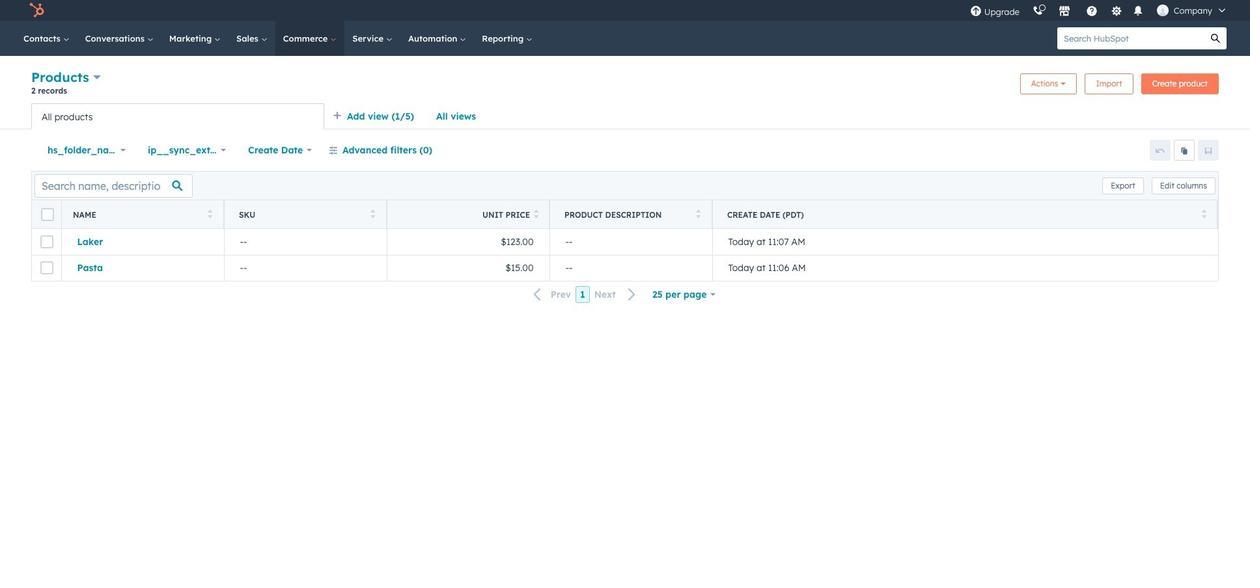 Task type: describe. For each thing, give the bounding box(es) containing it.
4 press to sort. image from the left
[[696, 209, 701, 218]]

press to sort. image
[[1202, 209, 1207, 218]]

3 press to sort. element from the left
[[534, 209, 539, 220]]

4 press to sort. element from the left
[[696, 209, 701, 220]]

2 press to sort. image from the left
[[370, 209, 375, 218]]

1 press to sort. element from the left
[[207, 209, 212, 220]]



Task type: locate. For each thing, give the bounding box(es) containing it.
jacob simon image
[[1157, 5, 1169, 16]]

5 press to sort. element from the left
[[1202, 209, 1207, 220]]

banner
[[31, 68, 1219, 104]]

1 press to sort. image from the left
[[207, 209, 212, 218]]

menu
[[964, 0, 1235, 21]]

Search name, description, or SKU search field
[[35, 174, 193, 198]]

Search HubSpot search field
[[1058, 27, 1205, 49]]

press to sort. image
[[207, 209, 212, 218], [370, 209, 375, 218], [534, 209, 539, 218], [696, 209, 701, 218]]

3 press to sort. image from the left
[[534, 209, 539, 218]]

marketplaces image
[[1059, 6, 1070, 18]]

press to sort. element
[[207, 209, 212, 220], [370, 209, 375, 220], [534, 209, 539, 220], [696, 209, 701, 220], [1202, 209, 1207, 220]]

pagination navigation
[[526, 286, 644, 304]]

2 press to sort. element from the left
[[370, 209, 375, 220]]



Task type: vqa. For each thing, say whether or not it's contained in the screenshot.
column header
no



